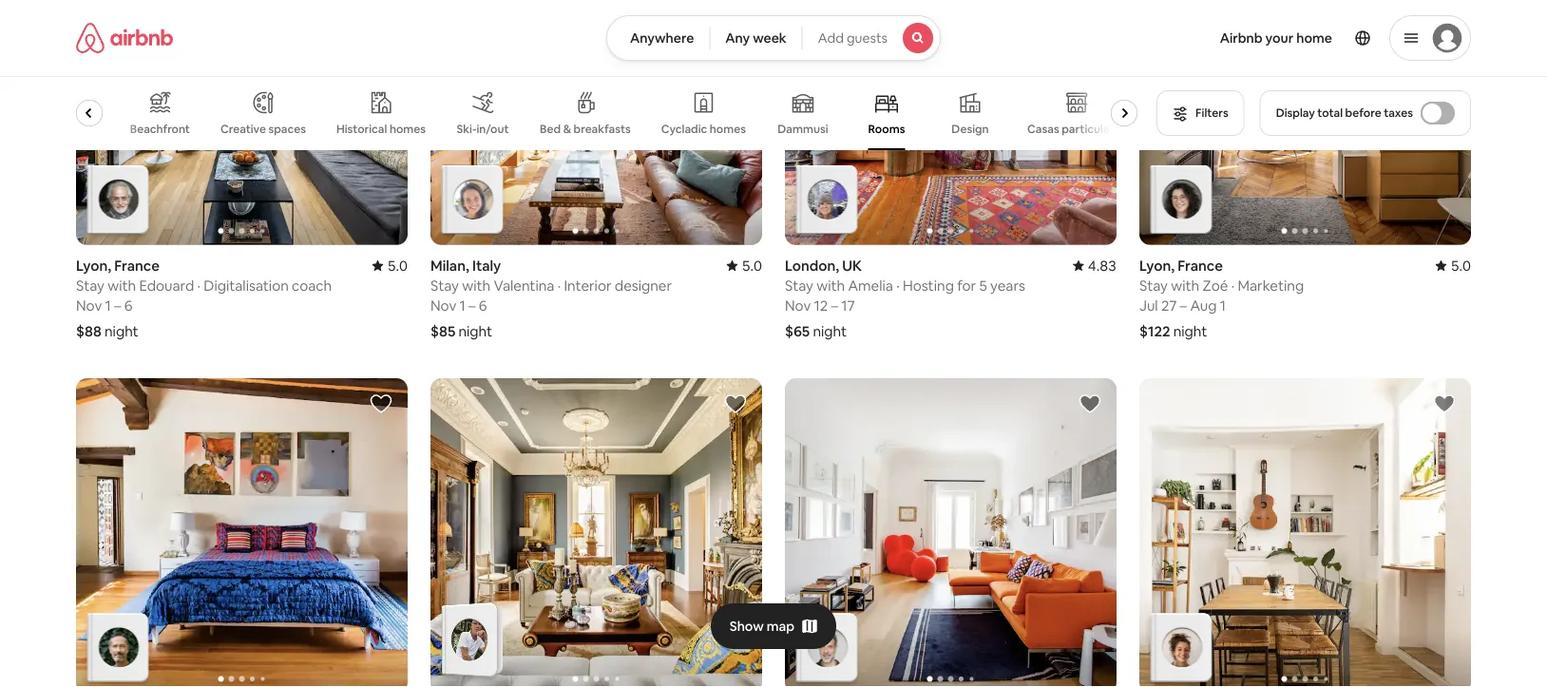 Task type: describe. For each thing, give the bounding box(es) containing it.
night for $122
[[1174, 322, 1208, 340]]

show map button
[[711, 604, 837, 649]]

1 for $88
[[105, 296, 111, 315]]

week
[[753, 29, 787, 47]]

breakfasts
[[574, 122, 631, 136]]

– inside milan, italy stay with valentina · interior designer nov 1 – 6 $85 night
[[469, 296, 476, 315]]

– inside "london, uk stay with amelia · hosting for 5 years nov 12 – 17 $65 night"
[[831, 296, 838, 315]]

historical homes
[[336, 121, 426, 136]]

filters button
[[1157, 90, 1245, 136]]

with for edouard
[[108, 276, 136, 295]]

lyon, france stay with edouard · digitalisation coach nov 1 – 6 $88 night
[[76, 256, 332, 340]]

airbnb
[[1220, 29, 1263, 47]]

dammusi
[[778, 122, 829, 136]]

add guests
[[818, 29, 888, 47]]

nov for stay with valentina
[[431, 296, 457, 315]]

night inside "london, uk stay with amelia · hosting for 5 years nov 12 – 17 $65 night"
[[813, 322, 847, 340]]

group containing historical homes
[[46, 76, 1146, 150]]

stay for stay with edouard
[[76, 276, 105, 295]]

cycladic
[[661, 122, 708, 136]]

27
[[1162, 296, 1177, 315]]

in/out
[[477, 122, 509, 136]]

&
[[563, 122, 571, 136]]

zoé
[[1203, 276, 1229, 295]]

cycladic homes
[[661, 122, 746, 136]]

milan,
[[431, 256, 469, 275]]

5.0 for lyon, france stay with zoé · marketing jul 27 – aug 1 $122 night
[[1451, 256, 1472, 275]]

4.83
[[1088, 256, 1117, 275]]

6 for edouard
[[124, 296, 133, 315]]

1 inside lyon, france stay with zoé · marketing jul 27 – aug 1 $122 night
[[1220, 296, 1226, 315]]

edouard
[[139, 276, 194, 295]]

stay for stay with zoé
[[1140, 276, 1168, 295]]

show map
[[730, 618, 795, 635]]

filters
[[1196, 106, 1229, 120]]

lyon, for lyon, france stay with edouard · digitalisation coach nov 1 – 6 $88 night
[[76, 256, 111, 275]]

– inside lyon, france stay with edouard · digitalisation coach nov 1 – 6 $88 night
[[114, 296, 121, 315]]

5.0 for milan, italy stay with valentina · interior designer nov 1 – 6 $85 night
[[742, 256, 762, 275]]

with for amelia
[[817, 276, 845, 295]]

historical
[[336, 121, 387, 136]]

hosting
[[903, 276, 954, 295]]

london, uk stay with amelia · hosting for 5 years nov 12 – 17 $65 night
[[785, 256, 1026, 340]]

night for $88
[[105, 322, 138, 340]]

add to wishlist: mexico city, mexico image
[[370, 393, 393, 416]]

france for zoé
[[1178, 256, 1223, 275]]

home
[[1297, 29, 1333, 47]]

5.0 for lyon, france stay with edouard · digitalisation coach nov 1 – 6 $88 night
[[388, 256, 408, 275]]

your
[[1266, 29, 1294, 47]]

beachfront
[[130, 122, 190, 136]]

bed & breakfasts
[[540, 122, 631, 136]]

with for valentina
[[462, 276, 491, 295]]

display
[[1276, 106, 1315, 120]]

add to wishlist: palermo, italy image
[[1079, 393, 1102, 416]]

homes for cycladic homes
[[710, 122, 746, 136]]

17
[[842, 296, 855, 315]]

lyon, for lyon, france stay with zoé · marketing jul 27 – aug 1 $122 night
[[1140, 256, 1175, 275]]

display total before taxes
[[1276, 106, 1414, 120]]

ski-in/out
[[457, 122, 509, 136]]

farms
[[57, 122, 89, 136]]

anywhere
[[630, 29, 694, 47]]

$65
[[785, 322, 810, 340]]

add guests button
[[802, 15, 941, 61]]



Task type: vqa. For each thing, say whether or not it's contained in the screenshot.
The Get to the bottom
no



Task type: locate. For each thing, give the bounding box(es) containing it.
2 1 from the left
[[460, 296, 466, 315]]

anywhere button
[[606, 15, 710, 61]]

with up 27
[[1171, 276, 1200, 295]]

stay down milan,
[[431, 276, 459, 295]]

· for stay with zoé
[[1232, 276, 1235, 295]]

with inside "london, uk stay with amelia · hosting for 5 years nov 12 – 17 $65 night"
[[817, 276, 845, 295]]

night down 12
[[813, 322, 847, 340]]

· inside lyon, france stay with zoé · marketing jul 27 – aug 1 $122 night
[[1232, 276, 1235, 295]]

nov up $85
[[431, 296, 457, 315]]

1 nov from the left
[[76, 296, 102, 315]]

valentina
[[494, 276, 555, 295]]

group
[[76, 0, 408, 245], [431, 0, 762, 245], [785, 0, 1117, 245], [1140, 0, 1472, 245], [46, 76, 1146, 150], [76, 378, 408, 687], [431, 378, 762, 687], [785, 378, 1117, 687], [1140, 378, 1472, 687]]

4 stay from the left
[[1140, 276, 1168, 295]]

6 inside milan, italy stay with valentina · interior designer nov 1 – 6 $85 night
[[479, 296, 487, 315]]

lyon, france stay with zoé · marketing jul 27 – aug 1 $122 night
[[1140, 256, 1304, 340]]

· right amelia
[[897, 276, 900, 295]]

1 – from the left
[[114, 296, 121, 315]]

3 – from the left
[[831, 296, 838, 315]]

design
[[952, 122, 989, 136]]

6 inside lyon, france stay with edouard · digitalisation coach nov 1 – 6 $88 night
[[124, 296, 133, 315]]

1 horizontal spatial 5.0 out of 5 average rating image
[[1436, 256, 1472, 275]]

1 horizontal spatial 5.0
[[742, 256, 762, 275]]

2 5.0 out of 5 average rating image from the left
[[1436, 256, 1472, 275]]

0 horizontal spatial lyon,
[[76, 256, 111, 275]]

digitalisation
[[204, 276, 289, 295]]

2 · from the left
[[558, 276, 561, 295]]

4 – from the left
[[1180, 296, 1187, 315]]

$88
[[76, 322, 102, 340]]

any week button
[[709, 15, 803, 61]]

marketing
[[1238, 276, 1304, 295]]

1 6 from the left
[[124, 296, 133, 315]]

1 stay from the left
[[76, 276, 105, 295]]

0 horizontal spatial 1
[[105, 296, 111, 315]]

· left interior
[[558, 276, 561, 295]]

2 nov from the left
[[431, 296, 457, 315]]

amelia
[[848, 276, 893, 295]]

night right $85
[[459, 322, 493, 340]]

milan, italy stay with valentina · interior designer nov 1 – 6 $85 night
[[431, 256, 672, 340]]

nov inside "london, uk stay with amelia · hosting for 5 years nov 12 – 17 $65 night"
[[785, 296, 811, 315]]

6 for valentina
[[479, 296, 487, 315]]

with inside milan, italy stay with valentina · interior designer nov 1 – 6 $85 night
[[462, 276, 491, 295]]

2 6 from the left
[[479, 296, 487, 315]]

3 1 from the left
[[1220, 296, 1226, 315]]

stay inside lyon, france stay with edouard · digitalisation coach nov 1 – 6 $88 night
[[76, 276, 105, 295]]

3 5.0 from the left
[[1451, 256, 1472, 275]]

show
[[730, 618, 764, 635]]

2 horizontal spatial 1
[[1220, 296, 1226, 315]]

with down the italy
[[462, 276, 491, 295]]

night inside milan, italy stay with valentina · interior designer nov 1 – 6 $85 night
[[459, 322, 493, 340]]

1 for $85
[[460, 296, 466, 315]]

4.83 out of 5 average rating image
[[1073, 256, 1117, 275]]

stay for stay with valentina
[[431, 276, 459, 295]]

stay up jul
[[1140, 276, 1168, 295]]

uk
[[843, 256, 862, 275]]

stay
[[76, 276, 105, 295], [431, 276, 459, 295], [785, 276, 814, 295], [1140, 276, 1168, 295]]

1 horizontal spatial france
[[1178, 256, 1223, 275]]

4 with from the left
[[1171, 276, 1200, 295]]

1 horizontal spatial nov
[[431, 296, 457, 315]]

– inside lyon, france stay with zoé · marketing jul 27 – aug 1 $122 night
[[1180, 296, 1187, 315]]

france inside lyon, france stay with edouard · digitalisation coach nov 1 – 6 $88 night
[[114, 256, 160, 275]]

before
[[1346, 106, 1382, 120]]

lyon, inside lyon, france stay with edouard · digitalisation coach nov 1 – 6 $88 night
[[76, 256, 111, 275]]

nov up $88
[[76, 296, 102, 315]]

night inside lyon, france stay with zoé · marketing jul 27 – aug 1 $122 night
[[1174, 322, 1208, 340]]

· inside "london, uk stay with amelia · hosting for 5 years nov 12 – 17 $65 night"
[[897, 276, 900, 295]]

1 1 from the left
[[105, 296, 111, 315]]

2 night from the left
[[459, 322, 493, 340]]

coach
[[292, 276, 332, 295]]

with inside lyon, france stay with zoé · marketing jul 27 – aug 1 $122 night
[[1171, 276, 1200, 295]]

jul
[[1140, 296, 1158, 315]]

add
[[818, 29, 844, 47]]

france inside lyon, france stay with zoé · marketing jul 27 – aug 1 $122 night
[[1178, 256, 1223, 275]]

1 france from the left
[[114, 256, 160, 275]]

1 horizontal spatial lyon,
[[1140, 256, 1175, 275]]

3 night from the left
[[813, 322, 847, 340]]

1 night from the left
[[105, 322, 138, 340]]

–
[[114, 296, 121, 315], [469, 296, 476, 315], [831, 296, 838, 315], [1180, 296, 1187, 315]]

12
[[814, 296, 828, 315]]

1 with from the left
[[108, 276, 136, 295]]

1 · from the left
[[197, 276, 201, 295]]

lyon, up jul
[[1140, 256, 1175, 275]]

0 horizontal spatial 5.0 out of 5 average rating image
[[727, 256, 762, 275]]

airbnb your home link
[[1209, 18, 1344, 58]]

3 with from the left
[[817, 276, 845, 295]]

interior
[[564, 276, 612, 295]]

homes right cycladic
[[710, 122, 746, 136]]

2 lyon, from the left
[[1140, 256, 1175, 275]]

1 5.0 out of 5 average rating image from the left
[[727, 256, 762, 275]]

4 night from the left
[[1174, 322, 1208, 340]]

bed
[[540, 122, 561, 136]]

1 inside lyon, france stay with edouard · digitalisation coach nov 1 – 6 $88 night
[[105, 296, 111, 315]]

night
[[105, 322, 138, 340], [459, 322, 493, 340], [813, 322, 847, 340], [1174, 322, 1208, 340]]

5.0
[[388, 256, 408, 275], [742, 256, 762, 275], [1451, 256, 1472, 275]]

lyon,
[[76, 256, 111, 275], [1140, 256, 1175, 275]]

with inside lyon, france stay with edouard · digitalisation coach nov 1 – 6 $88 night
[[108, 276, 136, 295]]

add to wishlist: barcelona, spain image
[[1434, 393, 1456, 416]]

·
[[197, 276, 201, 295], [558, 276, 561, 295], [897, 276, 900, 295], [1232, 276, 1235, 295]]

stay down london,
[[785, 276, 814, 295]]

night down aug
[[1174, 322, 1208, 340]]

casas particulares
[[1028, 121, 1126, 136]]

airbnb your home
[[1220, 29, 1333, 47]]

1
[[105, 296, 111, 315], [460, 296, 466, 315], [1220, 296, 1226, 315]]

· for stay with valentina
[[558, 276, 561, 295]]

5.0 out of 5 average rating image for milan, italy stay with valentina · interior designer nov 1 – 6 $85 night
[[727, 256, 762, 275]]

rooms
[[868, 122, 905, 136]]

$85
[[431, 322, 456, 340]]

france up zoé
[[1178, 256, 1223, 275]]

france up edouard
[[114, 256, 160, 275]]

lyon, up $88
[[76, 256, 111, 275]]

particulares
[[1062, 121, 1126, 136]]

· right zoé
[[1232, 276, 1235, 295]]

3 stay from the left
[[785, 276, 814, 295]]

homes for historical homes
[[390, 121, 426, 136]]

any
[[726, 29, 750, 47]]

homes right historical
[[390, 121, 426, 136]]

stay inside "london, uk stay with amelia · hosting for 5 years nov 12 – 17 $65 night"
[[785, 276, 814, 295]]

creative
[[221, 122, 266, 136]]

· inside milan, italy stay with valentina · interior designer nov 1 – 6 $85 night
[[558, 276, 561, 295]]

1 horizontal spatial 6
[[479, 296, 487, 315]]

with for zoé
[[1171, 276, 1200, 295]]

4 · from the left
[[1232, 276, 1235, 295]]

nov inside milan, italy stay with valentina · interior designer nov 1 – 6 $85 night
[[431, 296, 457, 315]]

· inside lyon, france stay with edouard · digitalisation coach nov 1 – 6 $88 night
[[197, 276, 201, 295]]

stay inside milan, italy stay with valentina · interior designer nov 1 – 6 $85 night
[[431, 276, 459, 295]]

casas
[[1028, 121, 1060, 136]]

5.0 out of 5 average rating image for lyon, france stay with zoé · marketing jul 27 – aug 1 $122 night
[[1436, 256, 1472, 275]]

· for stay with edouard
[[197, 276, 201, 295]]

0 horizontal spatial 6
[[124, 296, 133, 315]]

0 horizontal spatial france
[[114, 256, 160, 275]]

with up 12
[[817, 276, 845, 295]]

spaces
[[269, 122, 306, 136]]

3 · from the left
[[897, 276, 900, 295]]

nov for stay with edouard
[[76, 296, 102, 315]]

0 horizontal spatial homes
[[390, 121, 426, 136]]

homes
[[390, 121, 426, 136], [710, 122, 746, 136]]

for
[[957, 276, 977, 295]]

2 – from the left
[[469, 296, 476, 315]]

lyon, inside lyon, france stay with zoé · marketing jul 27 – aug 1 $122 night
[[1140, 256, 1175, 275]]

aug
[[1191, 296, 1217, 315]]

· for stay with amelia
[[897, 276, 900, 295]]

2 france from the left
[[1178, 256, 1223, 275]]

stay inside lyon, france stay with zoé · marketing jul 27 – aug 1 $122 night
[[1140, 276, 1168, 295]]

london,
[[785, 256, 840, 275]]

night for $85
[[459, 322, 493, 340]]

ski-
[[457, 122, 477, 136]]

0 horizontal spatial 5.0
[[388, 256, 408, 275]]

add to wishlist: carlisle, pennsylvania image
[[724, 393, 747, 416]]

1 horizontal spatial homes
[[710, 122, 746, 136]]

2 horizontal spatial nov
[[785, 296, 811, 315]]

any week
[[726, 29, 787, 47]]

stay up $88
[[76, 276, 105, 295]]

france for edouard
[[114, 256, 160, 275]]

None search field
[[606, 15, 941, 61]]

taxes
[[1384, 106, 1414, 120]]

0 horizontal spatial nov
[[76, 296, 102, 315]]

designer
[[615, 276, 672, 295]]

1 inside milan, italy stay with valentina · interior designer nov 1 – 6 $85 night
[[460, 296, 466, 315]]

2 with from the left
[[462, 276, 491, 295]]

profile element
[[964, 0, 1472, 76]]

2 stay from the left
[[431, 276, 459, 295]]

map
[[767, 618, 795, 635]]

stay for stay with amelia
[[785, 276, 814, 295]]

france
[[114, 256, 160, 275], [1178, 256, 1223, 275]]

3 nov from the left
[[785, 296, 811, 315]]

night right $88
[[105, 322, 138, 340]]

5.0 out of 5 average rating image
[[372, 256, 408, 275]]

creative spaces
[[221, 122, 306, 136]]

none search field containing anywhere
[[606, 15, 941, 61]]

with left edouard
[[108, 276, 136, 295]]

2 5.0 from the left
[[742, 256, 762, 275]]

$122
[[1140, 322, 1171, 340]]

italy
[[472, 256, 501, 275]]

1 horizontal spatial 1
[[460, 296, 466, 315]]

nov inside lyon, france stay with edouard · digitalisation coach nov 1 – 6 $88 night
[[76, 296, 102, 315]]

total
[[1318, 106, 1343, 120]]

nov
[[76, 296, 102, 315], [431, 296, 457, 315], [785, 296, 811, 315]]

5
[[980, 276, 988, 295]]

display total before taxes button
[[1260, 90, 1472, 136]]

6
[[124, 296, 133, 315], [479, 296, 487, 315]]

5.0 out of 5 average rating image
[[727, 256, 762, 275], [1436, 256, 1472, 275]]

1 5.0 from the left
[[388, 256, 408, 275]]

with
[[108, 276, 136, 295], [462, 276, 491, 295], [817, 276, 845, 295], [1171, 276, 1200, 295]]

guests
[[847, 29, 888, 47]]

· right edouard
[[197, 276, 201, 295]]

2 horizontal spatial 5.0
[[1451, 256, 1472, 275]]

years
[[991, 276, 1026, 295]]

night inside lyon, france stay with edouard · digitalisation coach nov 1 – 6 $88 night
[[105, 322, 138, 340]]

1 lyon, from the left
[[76, 256, 111, 275]]

nov left 12
[[785, 296, 811, 315]]



